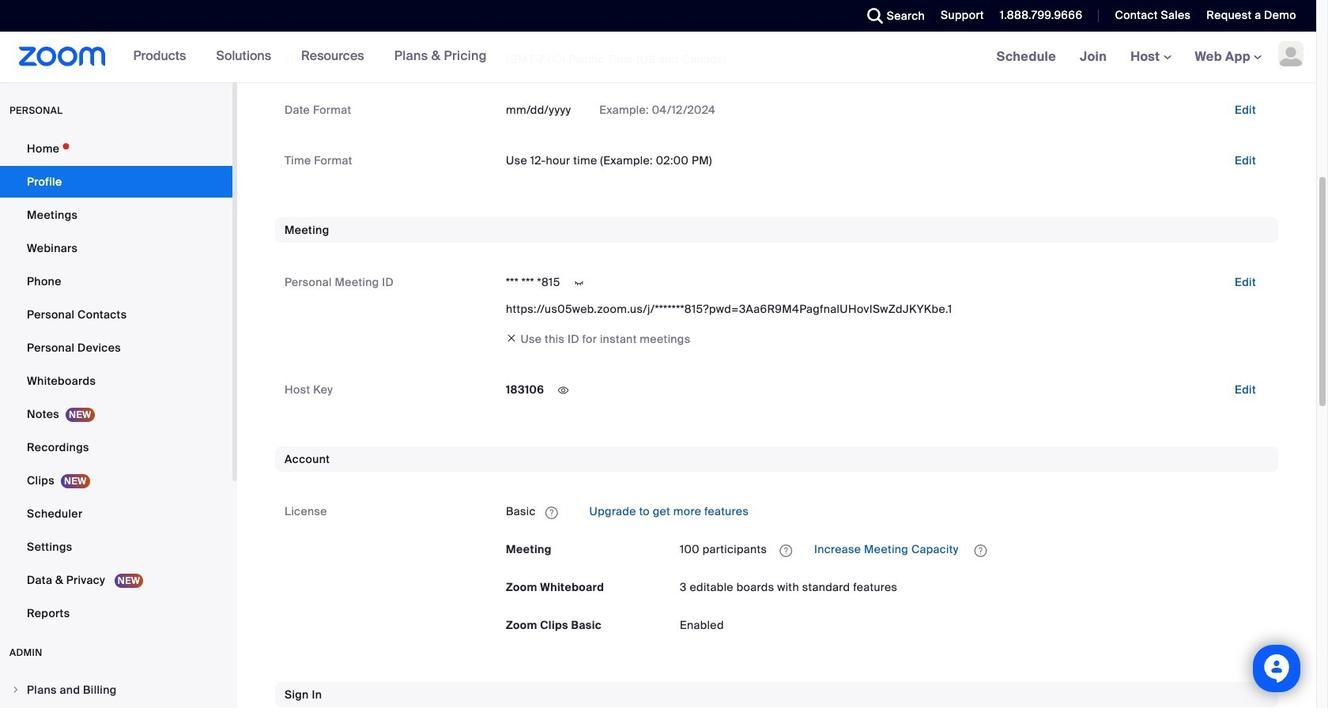 Task type: describe. For each thing, give the bounding box(es) containing it.
profile picture image
[[1279, 41, 1304, 66]]

right image
[[11, 686, 21, 695]]

1 vertical spatial application
[[680, 537, 1269, 563]]

product information navigation
[[106, 32, 499, 82]]

learn more about your license type image
[[544, 507, 560, 519]]

hide host key image
[[551, 384, 576, 398]]

show personal meeting id image
[[567, 276, 592, 290]]

zoom logo image
[[19, 47, 106, 66]]

meetings navigation
[[985, 32, 1317, 83]]



Task type: locate. For each thing, give the bounding box(es) containing it.
menu item
[[0, 675, 232, 705]]

learn more about your meeting license image
[[775, 544, 797, 558]]

personal menu menu
[[0, 133, 232, 631]]

application
[[506, 499, 1269, 525], [680, 537, 1269, 563]]

0 vertical spatial application
[[506, 499, 1269, 525]]

banner
[[0, 32, 1317, 83]]



Task type: vqa. For each thing, say whether or not it's contained in the screenshot.
banner
yes



